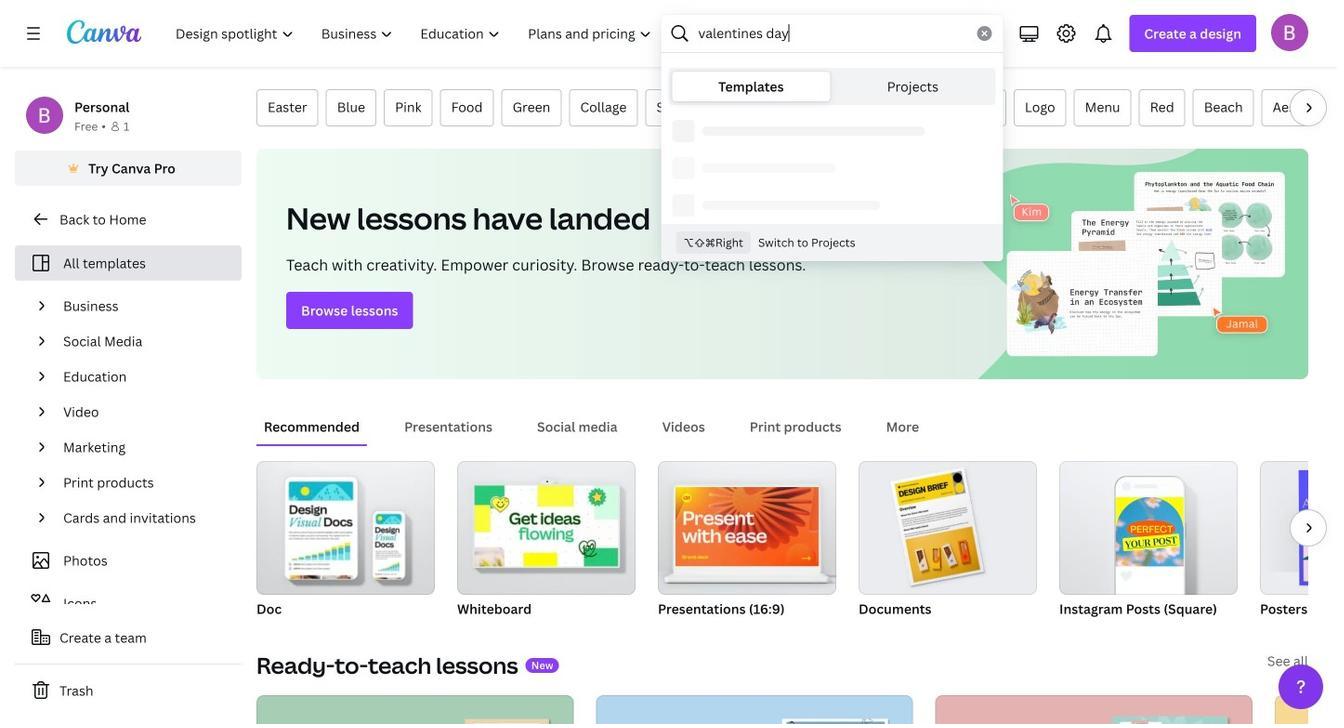 Task type: describe. For each thing, give the bounding box(es) containing it.
pronouns image
[[936, 695, 1253, 724]]

new lessons have landed image
[[963, 149, 1309, 379]]



Task type: vqa. For each thing, say whether or not it's contained in the screenshot.
the bottom Orlando
no



Task type: locate. For each thing, give the bounding box(es) containing it.
bob builder image
[[1272, 14, 1309, 51]]

instagram post (square) image
[[1060, 461, 1238, 595], [1116, 497, 1184, 567]]

presentation (16:9) image
[[658, 461, 837, 595], [676, 487, 819, 566]]

whiteboard image
[[457, 461, 636, 595], [475, 486, 619, 566]]

life cycles image
[[257, 695, 574, 724]]

polygons and pythagorean theorem image
[[596, 695, 913, 724]]

top level navigation element
[[164, 15, 736, 52]]

art history 101 image
[[1275, 695, 1339, 724]]

document image
[[859, 461, 1037, 595], [891, 468, 985, 586]]

poster (18 × 24 in portrait) image
[[1261, 461, 1339, 595], [1299, 470, 1339, 586]]

doc image
[[257, 461, 435, 595], [257, 461, 435, 595]]

None search field
[[661, 15, 1003, 261]]

Search search field
[[698, 16, 966, 51]]



